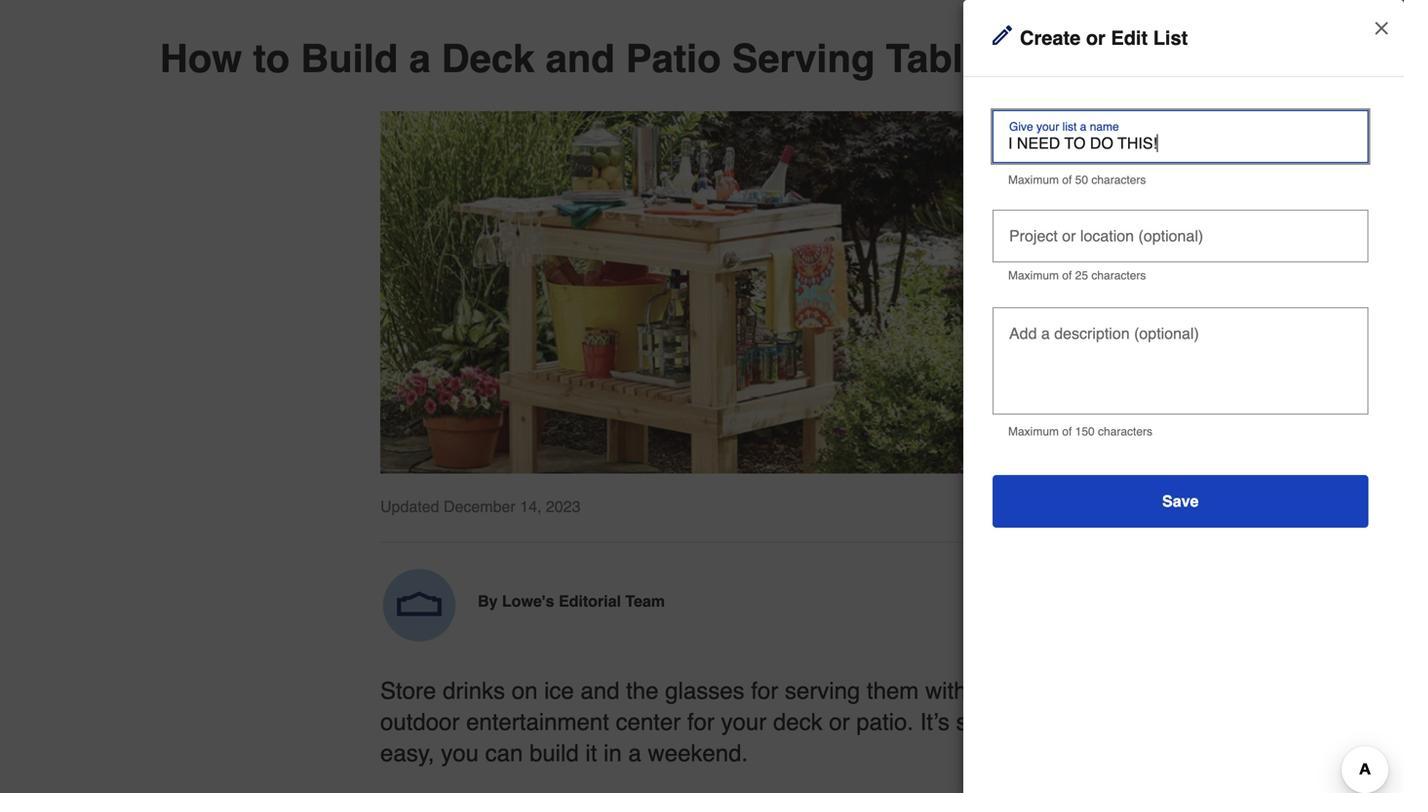 Task type: locate. For each thing, give the bounding box(es) containing it.
drinks
[[443, 677, 505, 704]]

can
[[486, 740, 523, 767]]

list right edit
[[1154, 27, 1189, 49]]

outdoor
[[381, 709, 460, 736]]

of left 25
[[1063, 269, 1073, 282]]

characters right 150 on the bottom of page
[[1099, 425, 1153, 439]]

patio
[[626, 36, 722, 81], [1275, 110, 1306, 126]]

0 vertical spatial 1
[[1042, 36, 1064, 81]]

0 vertical spatial deck
[[442, 36, 535, 81]]

2 vertical spatial characters
[[1099, 425, 1153, 439]]

characters right 25
[[1092, 269, 1147, 282]]

weekend.
[[648, 740, 748, 767]]

editorial
[[559, 592, 621, 610]]

of
[[1063, 173, 1073, 187], [1106, 225, 1119, 243], [1063, 269, 1073, 282], [1063, 425, 1073, 439]]

0 vertical spatial in
[[996, 36, 1031, 81]]

them
[[867, 677, 919, 704]]

ice
[[545, 677, 574, 704]]

updated december 14, 2023
[[381, 497, 581, 516]]

list
[[1063, 19, 1091, 37], [1154, 27, 1189, 49], [1078, 225, 1102, 243]]

description text field
[[1001, 335, 1361, 405]]

of left 50
[[1063, 173, 1073, 187]]

of for 25
[[1063, 269, 1073, 282]]

0 horizontal spatial in
[[604, 740, 622, 767]]

save for save to list
[[1003, 19, 1039, 37]]

1 vertical spatial weekend
[[1184, 134, 1242, 149]]

1 vertical spatial in
[[1158, 134, 1169, 149]]

maximum
[[1009, 173, 1060, 187], [1009, 269, 1060, 282], [1009, 425, 1060, 439]]

maximum of 25 characters
[[1009, 269, 1147, 282]]

1 vertical spatial patio
[[1275, 110, 1306, 126]]

in right heart outline icon
[[996, 36, 1031, 81]]

maximum of 150 characters
[[1009, 425, 1153, 439]]

deck inside how to build a deck and patio serving table in 1 weekend
[[1214, 110, 1245, 126]]

store drinks on ice and the glasses for serving them with this outdoor entertainment center for your deck or patio. it's so easy, you can build it in a weekend.
[[381, 677, 1010, 767]]

0 horizontal spatial to
[[253, 36, 290, 81]]

1 horizontal spatial or
[[1087, 27, 1106, 49]]

for up your
[[751, 677, 779, 704]]

2 vertical spatial a
[[629, 740, 642, 767]]

2 vertical spatial and
[[581, 677, 620, 704]]

0 horizontal spatial or
[[830, 709, 850, 736]]

table left edit icon
[[886, 36, 985, 81]]

0 vertical spatial serving
[[732, 36, 876, 81]]

this
[[974, 677, 1010, 704]]

your
[[722, 709, 767, 736]]

of for 50
[[1063, 173, 1073, 187]]

1 vertical spatial save
[[1163, 492, 1199, 510]]

2 vertical spatial maximum
[[1009, 425, 1060, 439]]

2 horizontal spatial a
[[1202, 110, 1210, 126]]

table up maximum of 50 characters
[[1122, 134, 1154, 149]]

for up weekend.
[[688, 709, 715, 736]]

2 vertical spatial in
[[604, 740, 622, 767]]

team
[[626, 592, 665, 610]]

weekend inside how to build a deck and patio serving table in 1 weekend
[[1184, 134, 1242, 149]]

with
[[926, 677, 968, 704]]

0 horizontal spatial build
[[301, 36, 398, 81]]

1 horizontal spatial a
[[629, 740, 642, 767]]

how to build a deck and patio serving table in 1 weekend
[[160, 36, 1245, 81], [1122, 110, 1356, 149]]

1 horizontal spatial for
[[751, 677, 779, 704]]

2 maximum from the top
[[1009, 269, 1060, 282]]

patio inside how to build a deck and patio serving table in 1 weekend
[[1275, 110, 1306, 126]]

2 horizontal spatial to
[[1153, 110, 1164, 126]]

in up location text box
[[1158, 134, 1169, 149]]

1 vertical spatial for
[[688, 709, 715, 736]]

1 vertical spatial deck
[[1214, 110, 1245, 126]]

location text field
[[1001, 210, 1361, 253]]

0 horizontal spatial table
[[886, 36, 985, 81]]

1 vertical spatial and
[[1249, 110, 1271, 126]]

a cedar patio serving table with beverages on ice, glasses, lemons and limes and plates. image
[[381, 111, 1024, 474]]

build
[[301, 36, 398, 81], [1168, 110, 1198, 126]]

create or edit list
[[1021, 27, 1189, 49]]

1 vertical spatial maximum
[[1009, 269, 1060, 282]]

1 horizontal spatial table
[[1122, 134, 1154, 149]]

1 vertical spatial characters
[[1092, 269, 1147, 282]]

0 vertical spatial save
[[1003, 19, 1039, 37]]

listname text field
[[1001, 134, 1361, 153]]

and inside store drinks on ice and the glasses for serving them with this outdoor entertainment center for your deck or patio. it's so easy, you can build it in a weekend.
[[581, 677, 620, 704]]

0 horizontal spatial how
[[160, 36, 242, 81]]

sam's list of things
[[1030, 225, 1170, 243]]

for
[[751, 677, 779, 704], [688, 709, 715, 736]]

1 horizontal spatial 1
[[1173, 134, 1180, 149]]

december
[[444, 497, 516, 516]]

how inside how to build a deck and patio serving table in 1 weekend
[[1122, 110, 1149, 126]]

0 vertical spatial how to build a deck and patio serving table in 1 weekend
[[160, 36, 1245, 81]]

0 vertical spatial patio
[[626, 36, 722, 81]]

1 vertical spatial a
[[1202, 110, 1210, 126]]

1 vertical spatial build
[[1168, 110, 1198, 126]]

0 horizontal spatial 1
[[1042, 36, 1064, 81]]

save inside button
[[1163, 492, 1199, 510]]

1 right edit icon
[[1042, 36, 1064, 81]]

or
[[1087, 27, 1106, 49], [830, 709, 850, 736]]

maximum of 50 characters
[[1009, 173, 1147, 187]]

in
[[996, 36, 1031, 81], [1158, 134, 1169, 149], [604, 740, 622, 767]]

characters right 50
[[1092, 173, 1147, 187]]

maximum left 50
[[1009, 173, 1060, 187]]

1 horizontal spatial how
[[1122, 110, 1149, 126]]

in right it
[[604, 740, 622, 767]]

center
[[616, 709, 681, 736]]

weekend up listname text box
[[1074, 36, 1245, 81]]

0 horizontal spatial a
[[409, 36, 431, 81]]

to
[[1044, 19, 1059, 37], [253, 36, 290, 81], [1153, 110, 1164, 126]]

0 vertical spatial maximum
[[1009, 173, 1060, 187]]

deck
[[442, 36, 535, 81], [1214, 110, 1245, 126]]

in inside how to build a deck and patio serving table in 1 weekend
[[1158, 134, 1169, 149]]

characters
[[1092, 173, 1147, 187], [1092, 269, 1147, 282], [1099, 425, 1153, 439]]

save
[[1003, 19, 1039, 37], [1163, 492, 1199, 510]]

1 horizontal spatial deck
[[1214, 110, 1245, 126]]

2 horizontal spatial in
[[1158, 134, 1169, 149]]

save for save
[[1163, 492, 1199, 510]]

list right sam's
[[1078, 225, 1102, 243]]

0 vertical spatial or
[[1087, 27, 1106, 49]]

1 horizontal spatial patio
[[1275, 110, 1306, 126]]

and
[[546, 36, 615, 81], [1249, 110, 1271, 126], [581, 677, 620, 704]]

weekend
[[1074, 36, 1245, 81], [1184, 134, 1242, 149]]

of left 150 on the bottom of page
[[1063, 425, 1073, 439]]

or left edit
[[1087, 27, 1106, 49]]

or inside store drinks on ice and the glasses for serving them with this outdoor entertainment center for your deck or patio. it's so easy, you can build it in a weekend.
[[830, 709, 850, 736]]

so
[[957, 709, 981, 736]]

how
[[160, 36, 242, 81], [1122, 110, 1149, 126]]

3 maximum from the top
[[1009, 425, 1060, 439]]

it
[[586, 740, 597, 767]]

or down serving
[[830, 709, 850, 736]]

1 maximum from the top
[[1009, 173, 1060, 187]]

1 vertical spatial 1
[[1173, 134, 1180, 149]]

50
[[1076, 173, 1089, 187]]

maximum down sam's
[[1009, 269, 1060, 282]]

0 vertical spatial how
[[160, 36, 242, 81]]

and inside how to build a deck and patio serving table in 1 weekend
[[1249, 110, 1271, 126]]

0 vertical spatial build
[[301, 36, 398, 81]]

save to list
[[1003, 19, 1091, 37]]

1 vertical spatial or
[[830, 709, 850, 736]]

1 vertical spatial how
[[1122, 110, 1149, 126]]

close image
[[1373, 19, 1392, 38]]

a
[[409, 36, 431, 81], [1202, 110, 1210, 126], [629, 740, 642, 767]]

0 horizontal spatial save
[[1003, 19, 1039, 37]]

serving
[[732, 36, 876, 81], [1310, 110, 1356, 126]]

table
[[886, 36, 985, 81], [1122, 134, 1154, 149]]

sam's
[[1030, 225, 1073, 243]]

maximum left 150 on the bottom of page
[[1009, 425, 1060, 439]]

1 horizontal spatial save
[[1163, 492, 1199, 510]]

1 horizontal spatial serving
[[1310, 110, 1356, 126]]

of for 150
[[1063, 425, 1073, 439]]

weekend up location text box
[[1184, 134, 1242, 149]]

serving
[[785, 677, 861, 704]]

1 vertical spatial serving
[[1310, 110, 1356, 126]]

1 vertical spatial table
[[1122, 134, 1154, 149]]

the
[[627, 677, 659, 704]]

0 vertical spatial characters
[[1092, 173, 1147, 187]]

1
[[1042, 36, 1064, 81], [1173, 134, 1180, 149]]

150
[[1076, 425, 1095, 439]]

1 up location text box
[[1173, 134, 1180, 149]]

1 horizontal spatial build
[[1168, 110, 1198, 126]]



Task type: describe. For each thing, give the bounding box(es) containing it.
0 vertical spatial for
[[751, 677, 779, 704]]

easy,
[[381, 740, 435, 767]]

maximum for maximum of 50 characters
[[1009, 173, 1060, 187]]

edit
[[1112, 27, 1149, 49]]

1 vertical spatial how to build a deck and patio serving table in 1 weekend
[[1122, 110, 1356, 149]]

characters for maximum of 150 characters
[[1099, 425, 1153, 439]]

of left things
[[1106, 225, 1119, 243]]

1 horizontal spatial in
[[996, 36, 1031, 81]]

characters for maximum of 50 characters
[[1092, 173, 1147, 187]]

25
[[1076, 269, 1089, 282]]

build
[[530, 740, 579, 767]]

0 vertical spatial a
[[409, 36, 431, 81]]

serving inside how to build a deck and patio serving table in 1 weekend
[[1310, 110, 1356, 126]]

0 horizontal spatial patio
[[626, 36, 722, 81]]

lowe's
[[502, 592, 555, 610]]

by lowe's editorial team
[[478, 592, 665, 610]]

0 vertical spatial table
[[886, 36, 985, 81]]

on
[[512, 677, 538, 704]]

maximum for maximum of 150 characters
[[1009, 425, 1060, 439]]

0 horizontal spatial serving
[[732, 36, 876, 81]]

1 inside how to build a deck and patio serving table in 1 weekend
[[1173, 134, 1180, 149]]

edit image
[[993, 25, 1013, 45]]

patio.
[[857, 709, 914, 736]]

list left edit
[[1063, 19, 1091, 37]]

close image
[[1373, 19, 1392, 38]]

0 vertical spatial and
[[546, 36, 615, 81]]

characters for maximum of 25 characters
[[1092, 269, 1147, 282]]

to inside how to build a deck and patio serving table in 1 weekend
[[1153, 110, 1164, 126]]

in inside store drinks on ice and the glasses for serving them with this outdoor entertainment center for your deck or patio. it's so easy, you can build it in a weekend.
[[604, 740, 622, 767]]

updated
[[381, 497, 440, 516]]

save button
[[993, 475, 1369, 528]]

create
[[1021, 27, 1081, 49]]

maximum for maximum of 25 characters
[[1009, 269, 1060, 282]]

glasses
[[666, 677, 745, 704]]

0 horizontal spatial deck
[[442, 36, 535, 81]]

heart outline image
[[980, 20, 995, 36]]

0 vertical spatial weekend
[[1074, 36, 1245, 81]]

entertainment
[[466, 709, 610, 736]]

store
[[381, 677, 436, 704]]

0 horizontal spatial for
[[688, 709, 715, 736]]

14,
[[520, 497, 542, 516]]

it's
[[921, 709, 950, 736]]

by
[[478, 592, 498, 610]]

you
[[441, 740, 479, 767]]

2023
[[546, 497, 581, 516]]

a inside store drinks on ice and the glasses for serving them with this outdoor entertainment center for your deck or patio. it's so easy, you can build it in a weekend.
[[629, 740, 642, 767]]

1 horizontal spatial to
[[1044, 19, 1059, 37]]

deck
[[774, 709, 823, 736]]

build inside how to build a deck and patio serving table in 1 weekend
[[1168, 110, 1198, 126]]

lowe's editorial team image
[[381, 566, 459, 644]]

things
[[1123, 225, 1170, 243]]



Task type: vqa. For each thing, say whether or not it's contained in the screenshot.
'Save' within the Save BUTTON
yes



